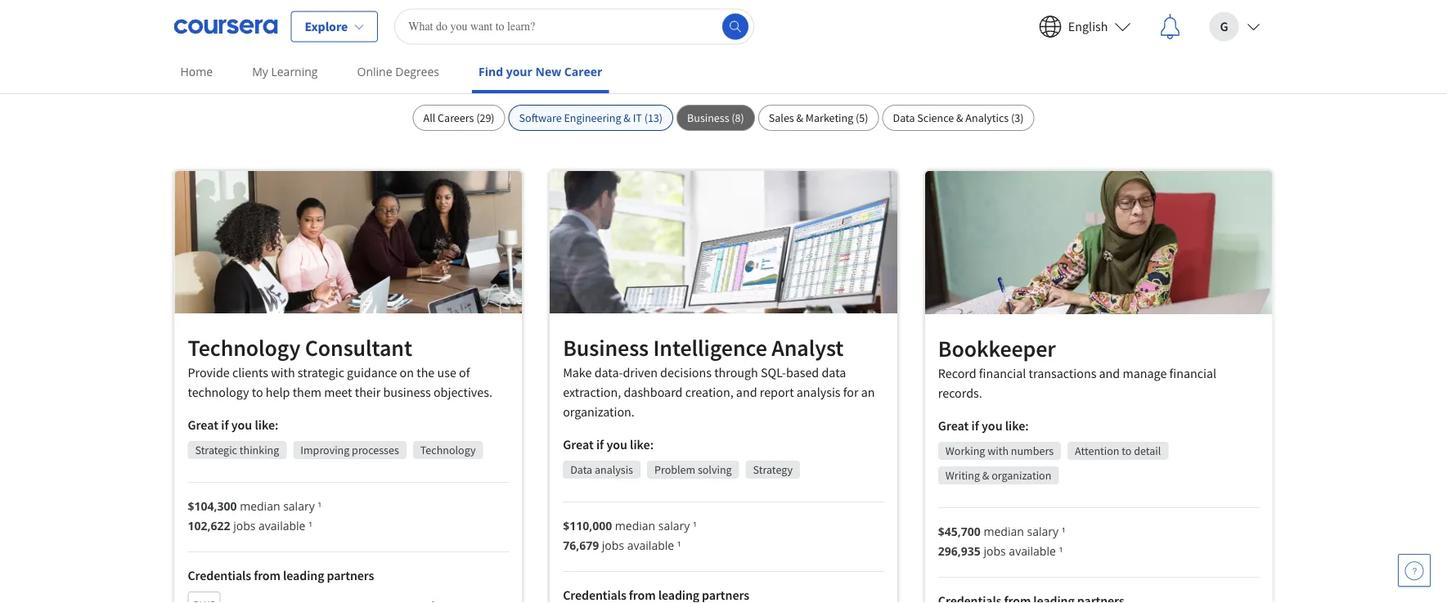 Task type: describe. For each thing, give the bounding box(es) containing it.
explore
[[305, 18, 348, 35]]

76,679
[[563, 537, 599, 553]]

numbers
[[1011, 444, 1054, 458]]

decisions
[[661, 364, 712, 381]]

technology for technology
[[420, 443, 476, 457]]

job
[[714, 77, 731, 93]]

objectives.
[[434, 384, 493, 400]]

covered.
[[957, 37, 1014, 58]]

organization
[[992, 468, 1052, 483]]

salary for consultant
[[283, 498, 315, 513]]

find
[[479, 64, 503, 79]]

an
[[862, 384, 875, 400]]

great for bookkeeper
[[939, 417, 969, 434]]

online
[[357, 64, 392, 79]]

problem solving
[[655, 462, 732, 477]]

great for technology consultant
[[188, 416, 219, 433]]

driven
[[623, 364, 658, 381]]

it
[[633, 110, 642, 125]]

102,622
[[188, 518, 230, 533]]

filter
[[666, 77, 695, 93]]

make
[[563, 364, 592, 381]]

record
[[939, 365, 977, 381]]

$104,300
[[188, 498, 237, 513]]

degrees
[[395, 64, 440, 79]]

records.
[[939, 385, 983, 401]]

median for consultant
[[240, 498, 280, 513]]

strategic
[[298, 364, 344, 380]]

by
[[697, 77, 711, 93]]

guidance
[[347, 364, 397, 380]]

filter by job category
[[666, 77, 782, 93]]

home link
[[174, 53, 219, 90]]

my learning
[[252, 64, 318, 79]]

if for technology consultant
[[221, 416, 229, 433]]

great if you like: for consultant
[[188, 416, 279, 433]]

extraction,
[[563, 384, 621, 400]]

for
[[844, 384, 859, 400]]

engineering
[[564, 110, 622, 125]]

their
[[355, 384, 381, 400]]

available for record
[[1009, 543, 1056, 559]]

jobs for consultant
[[233, 518, 256, 533]]

technology for technology consultant provide clients with strategic guidance on the use of technology to help them meet their business objectives.
[[188, 333, 301, 362]]

home
[[180, 64, 213, 79]]

attention
[[1075, 444, 1120, 458]]

bookkeeper image
[[925, 171, 1273, 314]]

(29)
[[476, 110, 495, 125]]

business for intelligence
[[563, 334, 649, 362]]

strategy
[[753, 462, 793, 477]]

1 financial from the left
[[979, 365, 1027, 381]]

like: for intelligence
[[630, 436, 654, 453]]

business for (8)
[[688, 110, 730, 125]]

whatever
[[433, 37, 497, 58]]

jobs for record
[[984, 543, 1006, 559]]

if for bookkeeper
[[972, 417, 980, 434]]

technology
[[188, 384, 249, 400]]

sales
[[769, 110, 794, 125]]

processes
[[352, 443, 399, 457]]

g
[[1221, 18, 1229, 35]]

from
[[254, 567, 281, 583]]

like: for consultant
[[255, 416, 279, 433]]

dashboard
[[624, 384, 683, 400]]

software engineering & it (13)
[[519, 110, 663, 125]]

detail
[[1134, 444, 1162, 458]]

available for consultant
[[259, 518, 306, 533]]

leading
[[283, 567, 324, 583]]

analytics
[[966, 110, 1009, 125]]

1 horizontal spatial to
[[1122, 444, 1132, 458]]

your for whatever
[[501, 37, 531, 58]]

business
[[383, 384, 431, 400]]

all
[[424, 110, 436, 125]]

data-
[[595, 364, 623, 381]]

credentials from leading partners
[[188, 567, 374, 583]]

english button
[[1026, 0, 1145, 53]]

intelligence
[[654, 334, 767, 362]]

(5)
[[856, 110, 869, 125]]

1 vertical spatial with
[[988, 444, 1009, 458]]

improving processes
[[301, 443, 399, 457]]

Business (8) button
[[677, 105, 755, 131]]

g button
[[1197, 0, 1274, 53]]

online degrees
[[357, 64, 440, 79]]

working with numbers
[[946, 444, 1054, 458]]

whatever your background or interests are, professional certificates have you covered.
[[433, 37, 1014, 58]]

your for find
[[506, 64, 533, 79]]

problem
[[655, 462, 696, 477]]

you right have
[[928, 37, 953, 58]]

you for business intelligence analyst
[[607, 436, 628, 453]]

2 financial from the left
[[1170, 365, 1217, 381]]

bookkeeper record financial transactions and manage financial records.
[[939, 334, 1217, 401]]

data analysis
[[571, 462, 633, 477]]

& left it
[[624, 110, 631, 125]]

credentials
[[188, 567, 251, 583]]



Task type: locate. For each thing, give the bounding box(es) containing it.
1 horizontal spatial data
[[893, 110, 915, 125]]

through
[[715, 364, 758, 381]]

technology inside technology consultant provide clients with strategic guidance on the use of technology to help them meet their business objectives.
[[188, 333, 301, 362]]

$45,700 median salary ¹ 296,935 jobs available ¹
[[939, 523, 1066, 559]]

& right science
[[957, 110, 964, 125]]

your right 'find'
[[506, 64, 533, 79]]

salary down problem on the bottom left
[[659, 518, 690, 533]]

$110,000
[[563, 518, 612, 533]]

business intelligence analyst make data-driven decisions through sql-based data extraction, dashboard creation, and report analysis for an organization.
[[563, 334, 875, 420]]

Software Engineering & IT (13) button
[[509, 105, 674, 131]]

data for data analysis
[[571, 462, 593, 477]]

great if you like: up strategic thinking
[[188, 416, 279, 433]]

you up the data analysis at the left of page
[[607, 436, 628, 453]]

marketing
[[806, 110, 854, 125]]

technology up clients
[[188, 333, 301, 362]]

new
[[536, 64, 562, 79]]

them
[[293, 384, 322, 400]]

1 vertical spatial technology
[[420, 443, 476, 457]]

1 horizontal spatial like:
[[630, 436, 654, 453]]

like: up the data analysis at the left of page
[[630, 436, 654, 453]]

data for data science & analytics (3)
[[893, 110, 915, 125]]

jobs right 76,679
[[602, 537, 625, 553]]

0 horizontal spatial technology
[[188, 333, 301, 362]]

2 horizontal spatial median
[[984, 523, 1025, 539]]

0 horizontal spatial to
[[252, 384, 263, 400]]

background
[[535, 37, 616, 58]]

meet
[[324, 384, 352, 400]]

great up strategic
[[188, 416, 219, 433]]

are,
[[698, 37, 723, 58]]

financial down bookkeeper
[[979, 365, 1027, 381]]

of
[[459, 364, 470, 380]]

learning
[[271, 64, 318, 79]]

to inside technology consultant provide clients with strategic guidance on the use of technology to help them meet their business objectives.
[[252, 384, 263, 400]]

you up strategic thinking
[[231, 416, 252, 433]]

explore button
[[291, 11, 378, 42]]

with inside technology consultant provide clients with strategic guidance on the use of technology to help them meet their business objectives.
[[271, 364, 295, 380]]

0 horizontal spatial great
[[188, 416, 219, 433]]

salary for intelligence
[[659, 518, 690, 533]]

great up the working
[[939, 417, 969, 434]]

analysis down the 'organization.'
[[595, 462, 633, 477]]

0 vertical spatial technology
[[188, 333, 301, 362]]

clients
[[232, 364, 268, 380]]

business left (8)
[[688, 110, 730, 125]]

your
[[501, 37, 531, 58], [506, 64, 533, 79]]

$110,000 median salary ¹ 76,679 jobs available ¹
[[563, 518, 697, 553]]

financial right manage
[[1170, 365, 1217, 381]]

jobs inside $110,000 median salary ¹ 76,679 jobs available ¹
[[602, 537, 625, 553]]

1 vertical spatial analysis
[[595, 462, 633, 477]]

and inside bookkeeper record financial transactions and manage financial records.
[[1100, 365, 1121, 381]]

improving
[[301, 443, 350, 457]]

0 vertical spatial analysis
[[797, 384, 841, 400]]

you for bookkeeper
[[982, 417, 1003, 434]]

available up 'credentials from leading partners'
[[259, 518, 306, 533]]

salary inside $110,000 median salary ¹ 76,679 jobs available ¹
[[659, 518, 690, 533]]

and left manage
[[1100, 365, 1121, 381]]

like: for record
[[1006, 417, 1029, 434]]

median for intelligence
[[615, 518, 656, 533]]

1 horizontal spatial and
[[1100, 365, 1121, 381]]

creation,
[[686, 384, 734, 400]]

you for technology consultant
[[231, 416, 252, 433]]

$45,700
[[939, 523, 981, 539]]

1 vertical spatial to
[[1122, 444, 1132, 458]]

&
[[624, 110, 631, 125], [797, 110, 804, 125], [957, 110, 964, 125], [983, 468, 990, 483]]

0 horizontal spatial and
[[736, 384, 757, 400]]

median right $110,000
[[615, 518, 656, 533]]

1 horizontal spatial jobs
[[602, 537, 625, 553]]

business up data-
[[563, 334, 649, 362]]

jobs inside $104,300 median salary ¹ 102,622 jobs available ¹
[[233, 518, 256, 533]]

based
[[787, 364, 819, 381]]

data inside data science & analytics (3) button
[[893, 110, 915, 125]]

salary for record
[[1028, 523, 1059, 539]]

0 horizontal spatial business
[[563, 334, 649, 362]]

manage
[[1123, 365, 1167, 381]]

sql-
[[761, 364, 787, 381]]

0 horizontal spatial great if you like:
[[188, 416, 279, 433]]

Sales & Marketing (5) button
[[758, 105, 879, 131]]

great if you like:
[[188, 416, 279, 433], [939, 417, 1029, 434], [563, 436, 654, 453]]

report
[[760, 384, 794, 400]]

1 horizontal spatial salary
[[659, 518, 690, 533]]

0 horizontal spatial jobs
[[233, 518, 256, 533]]

online degrees link
[[351, 53, 446, 90]]

available right 76,679
[[627, 537, 674, 553]]

296,935
[[939, 543, 981, 559]]

strategic
[[195, 443, 237, 457]]

median inside $104,300 median salary ¹ 102,622 jobs available ¹
[[240, 498, 280, 513]]

1 horizontal spatial financial
[[1170, 365, 1217, 381]]

2 horizontal spatial great
[[939, 417, 969, 434]]

median inside $45,700 median salary ¹ 296,935 jobs available ¹
[[984, 523, 1025, 539]]

2 horizontal spatial great if you like:
[[939, 417, 1029, 434]]

financial
[[979, 365, 1027, 381], [1170, 365, 1217, 381]]

0 horizontal spatial available
[[259, 518, 306, 533]]

1 horizontal spatial analysis
[[797, 384, 841, 400]]

0 vertical spatial and
[[1100, 365, 1121, 381]]

career
[[565, 64, 603, 79]]

Data Science & Analytics (3) button
[[883, 105, 1035, 131]]

with
[[271, 364, 295, 380], [988, 444, 1009, 458]]

writing & organization
[[946, 468, 1052, 483]]

use
[[437, 364, 457, 380]]

1 vertical spatial business
[[563, 334, 649, 362]]

with up 'writing & organization'
[[988, 444, 1009, 458]]

All Careers (29) button
[[413, 105, 505, 131]]

writing
[[946, 468, 980, 483]]

& right writing
[[983, 468, 990, 483]]

and inside business intelligence analyst make data-driven decisions through sql-based data extraction, dashboard creation, and report analysis for an organization.
[[736, 384, 757, 400]]

$104,300 median salary ¹ 102,622 jobs available ¹
[[188, 498, 322, 533]]

if up the data analysis at the left of page
[[597, 436, 604, 453]]

2 horizontal spatial like:
[[1006, 417, 1029, 434]]

to left help on the left of page
[[252, 384, 263, 400]]

jobs right 102,622
[[233, 518, 256, 533]]

analysis
[[797, 384, 841, 400], [595, 462, 633, 477]]

great for business intelligence analyst
[[563, 436, 594, 453]]

salary inside $104,300 median salary ¹ 102,622 jobs available ¹
[[283, 498, 315, 513]]

0 horizontal spatial analysis
[[595, 462, 633, 477]]

data left science
[[893, 110, 915, 125]]

median for record
[[984, 523, 1025, 539]]

available inside $45,700 median salary ¹ 296,935 jobs available ¹
[[1009, 543, 1056, 559]]

the
[[417, 364, 435, 380]]

0 horizontal spatial median
[[240, 498, 280, 513]]

analysis inside business intelligence analyst make data-driven decisions through sql-based data extraction, dashboard creation, and report analysis for an organization.
[[797, 384, 841, 400]]

¹
[[318, 498, 322, 513], [309, 518, 313, 533], [693, 518, 697, 533], [1062, 523, 1066, 539], [677, 537, 681, 553], [1059, 543, 1063, 559]]

software
[[519, 110, 562, 125]]

median right $45,700
[[984, 523, 1025, 539]]

professional
[[727, 37, 810, 58]]

data up $110,000
[[571, 462, 593, 477]]

& right the sales
[[797, 110, 804, 125]]

option group
[[413, 105, 1035, 131]]

your up find your new career
[[501, 37, 531, 58]]

0 vertical spatial your
[[501, 37, 531, 58]]

technology down "objectives."
[[420, 443, 476, 457]]

salary down improving
[[283, 498, 315, 513]]

0 horizontal spatial with
[[271, 364, 295, 380]]

business inside button
[[688, 110, 730, 125]]

you up working with numbers at the right of page
[[982, 417, 1003, 434]]

consultant
[[305, 333, 412, 362]]

1 horizontal spatial business
[[688, 110, 730, 125]]

salary inside $45,700 median salary ¹ 296,935 jobs available ¹
[[1028, 523, 1059, 539]]

0 vertical spatial data
[[893, 110, 915, 125]]

science
[[918, 110, 954, 125]]

with up help on the left of page
[[271, 364, 295, 380]]

1 vertical spatial data
[[571, 462, 593, 477]]

0 vertical spatial to
[[252, 384, 263, 400]]

find your new career
[[479, 64, 603, 79]]

0 vertical spatial business
[[688, 110, 730, 125]]

1 horizontal spatial technology
[[420, 443, 476, 457]]

salary down "organization"
[[1028, 523, 1059, 539]]

1 horizontal spatial median
[[615, 518, 656, 533]]

to left detail
[[1122, 444, 1132, 458]]

bookkeeper
[[939, 334, 1056, 363]]

great if you like: for intelligence
[[563, 436, 654, 453]]

solving
[[698, 462, 732, 477]]

jobs for intelligence
[[602, 537, 625, 553]]

sales & marketing (5)
[[769, 110, 869, 125]]

and down through
[[736, 384, 757, 400]]

or
[[619, 37, 633, 58]]

0 horizontal spatial like:
[[255, 416, 279, 433]]

0 horizontal spatial data
[[571, 462, 593, 477]]

great if you like: for record
[[939, 417, 1029, 434]]

great
[[188, 416, 219, 433], [939, 417, 969, 434], [563, 436, 594, 453]]

What do you want to learn? text field
[[395, 9, 755, 45]]

2 horizontal spatial available
[[1009, 543, 1056, 559]]

0 horizontal spatial if
[[221, 416, 229, 433]]

great if you like: up working with numbers at the right of page
[[939, 417, 1029, 434]]

my learning link
[[246, 53, 325, 90]]

2 horizontal spatial jobs
[[984, 543, 1006, 559]]

data
[[822, 364, 846, 381]]

2 horizontal spatial salary
[[1028, 523, 1059, 539]]

partners
[[327, 567, 374, 583]]

your inside the find your new career link
[[506, 64, 533, 79]]

1 horizontal spatial great
[[563, 436, 594, 453]]

like: up thinking
[[255, 416, 279, 433]]

median right $104,300
[[240, 498, 280, 513]]

coursera image
[[174, 14, 278, 40]]

attention to detail
[[1075, 444, 1162, 458]]

jobs inside $45,700 median salary ¹ 296,935 jobs available ¹
[[984, 543, 1006, 559]]

option group containing all careers (29)
[[413, 105, 1035, 131]]

1 vertical spatial your
[[506, 64, 533, 79]]

median inside $110,000 median salary ¹ 76,679 jobs available ¹
[[615, 518, 656, 533]]

technology
[[188, 333, 301, 362], [420, 443, 476, 457]]

available inside $104,300 median salary ¹ 102,622 jobs available ¹
[[259, 518, 306, 533]]

all careers (29)
[[424, 110, 495, 125]]

None search field
[[395, 9, 755, 45]]

strategic thinking
[[195, 443, 279, 457]]

if up strategic
[[221, 416, 229, 433]]

jobs
[[233, 518, 256, 533], [602, 537, 625, 553], [984, 543, 1006, 559]]

category
[[734, 77, 782, 93]]

careers
[[438, 110, 474, 125]]

0 horizontal spatial salary
[[283, 498, 315, 513]]

1 horizontal spatial if
[[597, 436, 604, 453]]

(13)
[[645, 110, 663, 125]]

have
[[893, 37, 925, 58]]

1 horizontal spatial available
[[627, 537, 674, 553]]

help center image
[[1405, 561, 1425, 580]]

great up the data analysis at the left of page
[[563, 436, 594, 453]]

data science & analytics (3)
[[893, 110, 1024, 125]]

jobs right 296,935
[[984, 543, 1006, 559]]

help
[[266, 384, 290, 400]]

you
[[928, 37, 953, 58], [231, 416, 252, 433], [982, 417, 1003, 434], [607, 436, 628, 453]]

1 vertical spatial and
[[736, 384, 757, 400]]

transactions
[[1029, 365, 1097, 381]]

like: up numbers
[[1006, 417, 1029, 434]]

analysis down data
[[797, 384, 841, 400]]

my
[[252, 64, 268, 79]]

if for business intelligence analyst
[[597, 436, 604, 453]]

on
[[400, 364, 414, 380]]

0 vertical spatial with
[[271, 364, 295, 380]]

1 horizontal spatial with
[[988, 444, 1009, 458]]

available inside $110,000 median salary ¹ 76,679 jobs available ¹
[[627, 537, 674, 553]]

2 horizontal spatial if
[[972, 417, 980, 434]]

0 horizontal spatial financial
[[979, 365, 1027, 381]]

(8)
[[732, 110, 745, 125]]

certificates
[[813, 37, 889, 58]]

if up the working
[[972, 417, 980, 434]]

thinking
[[240, 443, 279, 457]]

available right 296,935
[[1009, 543, 1056, 559]]

great if you like: up the data analysis at the left of page
[[563, 436, 654, 453]]

find your new career link
[[472, 53, 609, 93]]

available for intelligence
[[627, 537, 674, 553]]

business inside business intelligence analyst make data-driven decisions through sql-based data extraction, dashboard creation, and report analysis for an organization.
[[563, 334, 649, 362]]

1 horizontal spatial great if you like:
[[563, 436, 654, 453]]



Task type: vqa. For each thing, say whether or not it's contained in the screenshot.
'AVAILABLE' associated with Consultant
yes



